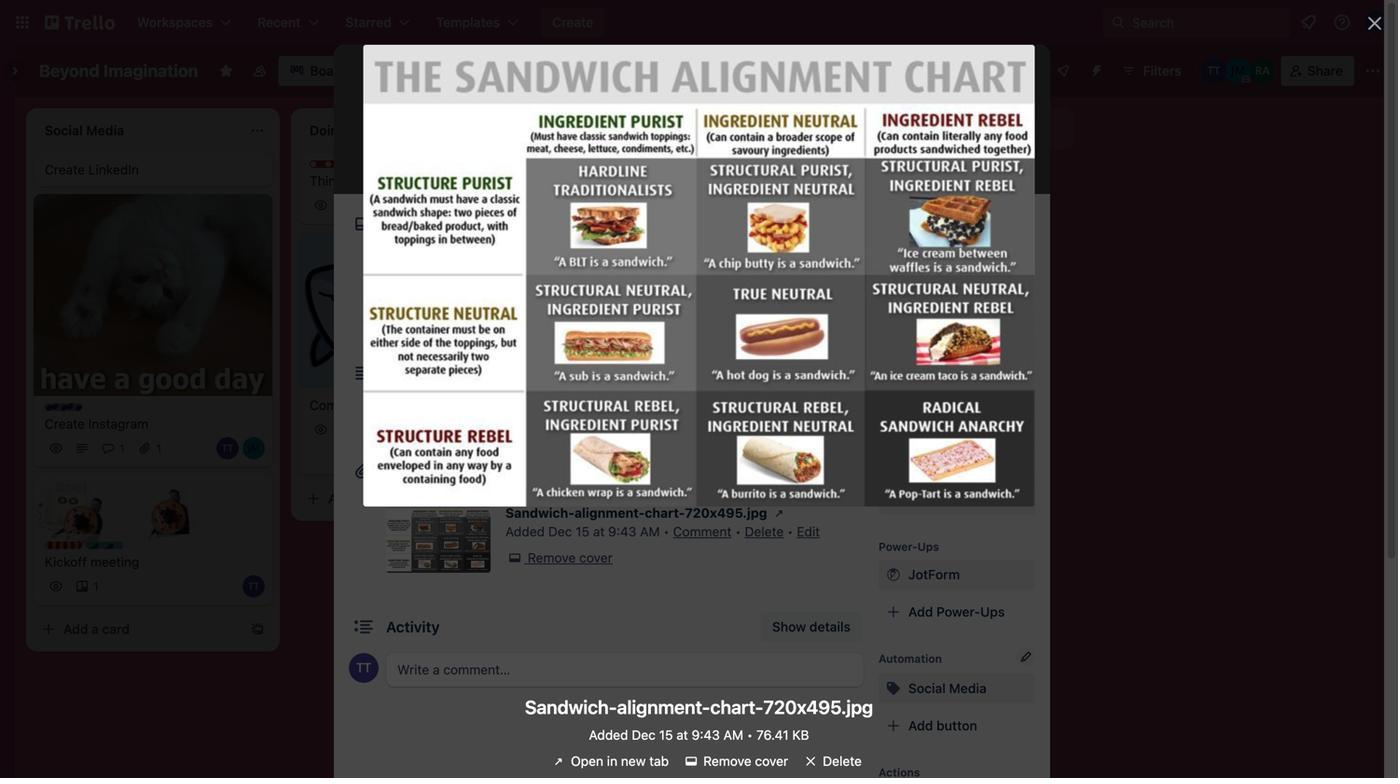 Task type: vqa. For each thing, say whether or not it's contained in the screenshot.
right color: orange, title: "one more step" "element"
no



Task type: describe. For each thing, give the bounding box(es) containing it.
imagination
[[103, 61, 198, 81]]

beyond imagination
[[39, 61, 198, 81]]

leftover pie
[[575, 327, 646, 342]]

sm image right watching
[[642, 312, 661, 330]]

0 vertical spatial delete
[[745, 524, 784, 539]]

linkedin
[[88, 162, 139, 177]]

0 horizontal spatial remove cover link
[[506, 549, 613, 567]]

custom fields button
[[879, 491, 1036, 509]]

labels
[[909, 343, 949, 358]]

filters
[[1144, 63, 1182, 78]]

create from template… image for left add a card button
[[250, 622, 265, 637]]

leftover
[[575, 327, 624, 342]]

open
[[571, 753, 604, 769]]

delete link for remove cover link to the right
[[789, 752, 862, 771]]

compliment the chef
[[310, 397, 438, 413]]

membership link
[[575, 392, 791, 411]]

rebel?
[[483, 399, 544, 425]]

template.
[[670, 420, 720, 433]]

are you a rebel?
[[386, 399, 544, 425]]

dates
[[909, 418, 945, 433]]

1 right 5
[[491, 423, 496, 436]]

kickoff
[[45, 554, 87, 570]]

you
[[425, 399, 462, 425]]

add another list button
[[821, 108, 1075, 149]]

sm image for members link
[[885, 304, 903, 323]]

workspace visible image
[[252, 63, 267, 78]]

a for add a card button to the middle
[[357, 491, 364, 506]]

/
[[604, 352, 608, 365]]

button
[[937, 718, 978, 733]]

sandwich-alignment-chart-720x495.jpg
[[506, 505, 768, 521]]

add button
[[909, 718, 978, 733]]

1 vertical spatial jeremy miller (jeremymiller198) image
[[243, 437, 265, 460]]

sm image for cover
[[971, 159, 989, 177]]

1 vertical spatial remove
[[704, 753, 752, 769]]

in inside open in new tab link
[[607, 753, 618, 769]]

fields
[[960, 492, 997, 508]]

1 vertical spatial edit
[[797, 524, 820, 539]]

card left is on the bottom left of the page
[[623, 420, 646, 433]]

show details
[[773, 619, 851, 635]]

activity
[[386, 618, 440, 636]]

create instagram link
[[45, 415, 261, 434]]

add inside 'button'
[[855, 121, 879, 136]]

chef
[[409, 397, 438, 413]]

card for add a card button to the middle
[[367, 491, 395, 506]]

3
[[608, 352, 615, 365]]

dec inside the sandwich-alignment-chart-720x495.jpg added dec 15 at 9:43 am • 76.41 kb
[[632, 727, 656, 743]]

the
[[386, 397, 406, 413]]

pie
[[628, 327, 646, 342]]

compliment the chef link
[[310, 396, 526, 415]]

are
[[386, 399, 421, 425]]

open information menu image
[[1333, 13, 1352, 32]]

dec inside option
[[358, 423, 379, 436]]

color: orange, title: none image
[[45, 542, 82, 549]]

back to home image
[[45, 7, 115, 37]]

0
[[597, 352, 604, 365]]

1 horizontal spatial terry turtle (terryturtle) image
[[455, 445, 478, 467]]

done link
[[423, 240, 455, 256]]

filters button
[[1116, 56, 1188, 86]]

another
[[883, 121, 931, 136]]

custom
[[909, 492, 957, 508]]

to
[[904, 279, 915, 292]]

description
[[386, 364, 468, 382]]

sm image for remove cover
[[682, 752, 701, 771]]

0 vertical spatial in
[[388, 240, 399, 256]]

a right is on the bottom left of the page
[[661, 420, 667, 433]]

0 horizontal spatial add a card button
[[34, 615, 243, 644]]

comment link
[[673, 524, 732, 539]]

Dec 31 checkbox
[[336, 418, 400, 441]]

720x495.jpg for sandwich-alignment-chart-720x495.jpg
[[685, 505, 768, 521]]

custom fields
[[909, 492, 997, 508]]

thoughts
[[328, 161, 380, 174]]

customize views image
[[367, 62, 386, 80]]

2 horizontal spatial add a card
[[593, 461, 660, 476]]

show details link
[[761, 612, 862, 642]]

open in new tab link
[[537, 752, 669, 771]]

1 horizontal spatial ups
[[981, 604, 1005, 620]]

attachment
[[909, 455, 981, 470]]

0 vertical spatial ups
[[918, 540, 940, 553]]

add members to card image
[[495, 312, 509, 330]]

at inside the sandwich-alignment-chart-720x495.jpg added dec 15 at 9:43 am • 76.41 kb
[[677, 727, 688, 743]]

0 horizontal spatial add a card
[[63, 622, 130, 637]]

1 horizontal spatial remove cover link
[[669, 752, 789, 771]]

beyond
[[39, 61, 100, 81]]

attachments
[[386, 461, 477, 479]]

create for create linkedin
[[45, 162, 85, 177]]

cover
[[989, 160, 1028, 175]]

create instagram
[[45, 416, 148, 432]]

0 vertical spatial added
[[506, 524, 545, 539]]

sm image for checklist "link"
[[885, 379, 903, 397]]

0 horizontal spatial 9:43
[[608, 524, 637, 539]]

sm image for open in new tab link at bottom left
[[550, 752, 568, 771]]

a right 5
[[467, 399, 478, 425]]

0 horizontal spatial list
[[402, 240, 420, 256]]

0 vertical spatial 15
[[576, 524, 590, 539]]

0 notifications image
[[1298, 11, 1320, 34]]

search image
[[1111, 15, 1126, 30]]

a for left add a card button
[[92, 622, 99, 637]]

sparkling
[[105, 543, 156, 556]]

watching
[[569, 313, 627, 328]]

power ups image
[[1056, 63, 1071, 78]]

0 vertical spatial am
[[640, 524, 660, 539]]

0 horizontal spatial at
[[593, 524, 605, 539]]

is
[[649, 420, 658, 433]]

color: bold red, title: "thoughts" element
[[310, 160, 380, 174]]

compliment
[[310, 397, 383, 413]]

thinking
[[310, 173, 361, 188]]

media
[[950, 681, 987, 696]]

labels link
[[879, 336, 1036, 366]]

jotform
[[909, 567, 960, 582]]

watching button
[[539, 306, 668, 336]]

share
[[1308, 63, 1344, 78]]

edit link
[[797, 524, 820, 539]]

members link
[[879, 299, 1036, 328]]

76.41
[[757, 727, 789, 743]]

dates button
[[879, 411, 1036, 440]]

1 vertical spatial terry turtle (terryturtle) image
[[243, 575, 265, 598]]

sandwich- for sandwich-alignment-chart-720x495.jpg
[[506, 505, 575, 521]]

checklist link
[[879, 373, 1036, 403]]

added dec 15 at 9:43 am
[[506, 524, 660, 539]]

create for create instagram
[[45, 416, 85, 432]]

1 vertical spatial cover
[[755, 753, 789, 769]]

social
[[909, 681, 946, 696]]

color: purple, title: none image
[[45, 404, 82, 411]]

Board name text field
[[30, 56, 208, 86]]

5
[[452, 423, 459, 436]]

jeremy miller (jeremymiller198) image for top ruby anderson (rubyanderson7) image
[[1226, 58, 1252, 84]]

this card is a template.
[[597, 420, 720, 433]]

1 horizontal spatial delete
[[823, 753, 862, 769]]



Task type: locate. For each thing, give the bounding box(es) containing it.
power- down jotform
[[937, 604, 981, 620]]

create linkedin
[[45, 162, 139, 177]]

alignment- up the added dec 15 at 9:43 am
[[575, 505, 645, 521]]

2 vertical spatial dec
[[632, 727, 656, 743]]

1 vertical spatial jeremy miller (jeremymiller198) image
[[481, 445, 504, 467]]

edit button
[[818, 358, 864, 388]]

tab
[[650, 753, 669, 769]]

add a card button down this card is a template.
[[564, 454, 773, 484]]

sandwich- up open
[[525, 696, 617, 718]]

power-ups
[[879, 540, 940, 553]]

share button
[[1282, 56, 1355, 86]]

add
[[855, 121, 879, 136], [879, 279, 901, 292], [593, 461, 618, 476], [826, 462, 851, 478], [328, 491, 353, 506], [909, 604, 934, 620], [63, 622, 88, 637], [909, 718, 934, 733]]

a down dec 31 option
[[357, 491, 364, 506]]

chart- up comment link
[[645, 505, 685, 521]]

list inside 'button'
[[934, 121, 952, 136]]

1 horizontal spatial chart-
[[711, 696, 764, 718]]

checklist
[[909, 380, 966, 396]]

1 horizontal spatial added
[[589, 727, 628, 743]]

sm image
[[464, 239, 483, 258], [885, 304, 903, 323], [885, 379, 903, 397], [770, 504, 789, 523], [506, 549, 524, 567], [550, 752, 568, 771]]

1 down "thoughts thinking"
[[358, 199, 364, 212]]

add a card button down kickoff meeting 'link'
[[34, 615, 243, 644]]

1 horizontal spatial edit
[[829, 365, 853, 381]]

1 vertical spatial in
[[607, 753, 618, 769]]

dec
[[358, 423, 379, 436], [549, 524, 572, 539], [632, 727, 656, 743]]

create from template… image for right add a card button
[[780, 462, 795, 476]]

create inside create instagram link
[[45, 416, 85, 432]]

at
[[593, 524, 605, 539], [677, 727, 688, 743]]

kb
[[793, 727, 809, 743]]

0 vertical spatial edit
[[829, 365, 853, 381]]

1 horizontal spatial jeremy miller (jeremymiller198) image
[[386, 306, 416, 336]]

automation image
[[1082, 56, 1108, 82]]

in list done
[[388, 240, 455, 256]]

add to card
[[879, 279, 943, 292]]

a up sandwich-alignment-chart-720x495.jpg
[[622, 461, 629, 476]]

sm image inside members link
[[885, 304, 903, 323]]

alignment- inside the sandwich-alignment-chart-720x495.jpg added dec 15 at 9:43 am • 76.41 kb
[[617, 696, 711, 718]]

thoughts thinking
[[310, 161, 380, 188]]

1 horizontal spatial add a card
[[328, 491, 395, 506]]

1 horizontal spatial in
[[607, 753, 618, 769]]

0 horizontal spatial delete link
[[745, 524, 784, 539]]

chart- inside the sandwich-alignment-chart-720x495.jpg added dec 15 at 9:43 am • 76.41 kb
[[711, 696, 764, 718]]

15
[[576, 524, 590, 539], [659, 727, 673, 743]]

9:43
[[608, 524, 637, 539], [692, 727, 720, 743]]

1 horizontal spatial create from template… image
[[515, 491, 530, 506]]

sm image
[[971, 159, 989, 177], [545, 312, 564, 330], [642, 312, 661, 330], [682, 752, 701, 771], [802, 752, 820, 771]]

social media button
[[879, 674, 1036, 704]]

1 horizontal spatial 15
[[659, 727, 673, 743]]

sm image for the leftmost remove cover link
[[506, 549, 524, 567]]

added
[[506, 524, 545, 539], [589, 727, 628, 743]]

9:43 down sandwich-alignment-chart-720x495.jpg
[[608, 524, 637, 539]]

sm image down kb
[[802, 752, 820, 771]]

1 vertical spatial remove cover
[[704, 753, 789, 769]]

1 vertical spatial ups
[[981, 604, 1005, 620]]

1
[[358, 199, 364, 212], [491, 423, 496, 436], [119, 442, 125, 455], [156, 442, 162, 455], [93, 580, 99, 593]]

jeremy miller (jeremymiller198) image
[[1226, 58, 1252, 84], [481, 445, 504, 467]]

0 vertical spatial create from template… image
[[780, 462, 795, 476]]

add button button
[[879, 711, 1036, 741]]

ups up jotform
[[918, 540, 940, 553]]

create from template… image
[[780, 462, 795, 476], [515, 491, 530, 506], [250, 622, 265, 637]]

members down in list done
[[386, 286, 438, 300]]

1 vertical spatial added
[[589, 727, 628, 743]]

leftover pie link
[[575, 325, 791, 344]]

1 vertical spatial delete link
[[789, 752, 862, 771]]

720x495.jpg for sandwich-alignment-chart-720x495.jpg added dec 15 at 9:43 am • 76.41 kb
[[764, 696, 874, 718]]

1 horizontal spatial jeremy miller (jeremymiller198) image
[[1226, 58, 1252, 84]]

a for right add a card button
[[622, 461, 629, 476]]

remove cover
[[528, 550, 613, 565], [704, 753, 789, 769]]

remove cover link down •
[[669, 752, 789, 771]]

Search field
[[1126, 8, 1290, 36]]

sandwich alignment chart 720x495.jpg image
[[363, 45, 1035, 507]]

0 vertical spatial power-
[[879, 540, 918, 553]]

in
[[388, 240, 399, 256], [607, 753, 618, 769]]

create button
[[541, 7, 605, 37]]

ruby anderson (rubyanderson7) image left share button
[[1250, 58, 1276, 84]]

0 vertical spatial 720x495.jpg
[[685, 505, 768, 521]]

list
[[934, 121, 952, 136], [402, 240, 420, 256]]

delete link for comment link
[[745, 524, 784, 539]]

0 horizontal spatial cover
[[580, 550, 613, 565]]

alignment- for sandwich-alignment-chart-720x495.jpg added dec 15 at 9:43 am • 76.41 kb
[[617, 696, 711, 718]]

1 vertical spatial dec
[[549, 524, 572, 539]]

0 vertical spatial remove cover link
[[506, 549, 613, 567]]

1 vertical spatial sandwich-
[[525, 696, 617, 718]]

1 horizontal spatial at
[[677, 727, 688, 743]]

notifications
[[539, 286, 610, 300]]

kickoff meeting link
[[45, 553, 261, 572]]

1 vertical spatial at
[[677, 727, 688, 743]]

0 vertical spatial delete link
[[745, 524, 784, 539]]

add another list
[[855, 121, 952, 136]]

1 vertical spatial ruby anderson (rubyanderson7) image
[[420, 306, 450, 336]]

1 down kickoff meeting
[[93, 580, 99, 593]]

ruby anderson (rubyanderson7) image
[[1250, 58, 1276, 84], [420, 306, 450, 336]]

create inside create linkedin link
[[45, 162, 85, 177]]

alignment-
[[575, 505, 645, 521], [617, 696, 711, 718]]

done
[[423, 240, 455, 256]]

0 horizontal spatial members
[[386, 286, 438, 300]]

edit
[[829, 365, 853, 381], [797, 524, 820, 539]]

remove
[[528, 550, 576, 565], [704, 753, 752, 769]]

0 vertical spatial remove
[[528, 550, 576, 565]]

sm image down "add another list" 'button'
[[971, 159, 989, 177]]

cover link
[[965, 153, 1039, 183]]

added down ruby anderson (rubyanderson7) icon
[[506, 524, 545, 539]]

comment
[[673, 524, 732, 539]]

show
[[773, 619, 806, 635]]

0 horizontal spatial terry turtle (terryturtle) image
[[243, 575, 265, 598]]

0 horizontal spatial added
[[506, 524, 545, 539]]

0 vertical spatial dec
[[358, 423, 379, 436]]

list right another
[[934, 121, 952, 136]]

720x495.jpg up comment link
[[685, 505, 768, 521]]

ups
[[918, 540, 940, 553], [981, 604, 1005, 620]]

added up open in new tab link at bottom left
[[589, 727, 628, 743]]

jeremy miller (jeremymiller198) image for ruby anderson (rubyanderson7) icon
[[481, 445, 504, 467]]

board
[[310, 63, 347, 78]]

card down is on the bottom left of the page
[[632, 461, 660, 476]]

sandwich- for sandwich-alignment-chart-720x495.jpg added dec 15 at 9:43 am • 76.41 kb
[[525, 696, 617, 718]]

details
[[810, 619, 851, 635]]

am down sandwich-alignment-chart-720x495.jpg
[[640, 524, 660, 539]]

add a card down dec 31 option
[[328, 491, 395, 506]]

add button
[[815, 455, 862, 485]]

dec up new
[[632, 727, 656, 743]]

terry turtle (terryturtle) image
[[1365, 11, 1388, 34], [1202, 58, 1228, 84], [453, 306, 483, 336], [216, 437, 239, 460], [349, 653, 379, 683]]

delete
[[745, 524, 784, 539], [823, 753, 862, 769]]

2 horizontal spatial dec
[[632, 727, 656, 743]]

15 inside the sandwich-alignment-chart-720x495.jpg added dec 15 at 9:43 am • 76.41 kb
[[659, 727, 673, 743]]

am left •
[[724, 727, 744, 743]]

automation
[[879, 652, 942, 665]]

ruby anderson (rubyanderson7) image
[[508, 445, 530, 467]]

add power-ups
[[909, 604, 1005, 620]]

sm image inside checklist "link"
[[885, 379, 903, 397]]

cover down 76.41
[[755, 753, 789, 769]]

Write a comment text field
[[386, 653, 864, 687]]

edit inside button
[[829, 365, 853, 381]]

at left •
[[677, 727, 688, 743]]

add a card button
[[564, 454, 773, 484], [299, 484, 508, 514], [34, 615, 243, 644]]

9:43 inside the sandwich-alignment-chart-720x495.jpg added dec 15 at 9:43 am • 76.41 kb
[[692, 727, 720, 743]]

0 horizontal spatial delete
[[745, 524, 784, 539]]

card right to
[[918, 279, 943, 292]]

sm image for delete
[[802, 752, 820, 771]]

add a card down kickoff meeting
[[63, 622, 130, 637]]

remove cover link
[[506, 549, 613, 567], [669, 752, 789, 771]]

1 vertical spatial 720x495.jpg
[[764, 696, 874, 718]]

1 vertical spatial list
[[402, 240, 420, 256]]

list left done link
[[402, 240, 420, 256]]

0 vertical spatial 9:43
[[608, 524, 637, 539]]

0 vertical spatial add a card
[[593, 461, 660, 476]]

remove down •
[[704, 753, 752, 769]]

thinking link
[[310, 172, 526, 190]]

social media
[[909, 681, 987, 696]]

sandwich- up the added dec 15 at 9:43 am
[[506, 505, 575, 521]]

in left done link
[[388, 240, 399, 256]]

delete link down kb
[[789, 752, 862, 771]]

1 horizontal spatial remove
[[704, 753, 752, 769]]

0 horizontal spatial am
[[640, 524, 660, 539]]

1 horizontal spatial add a card button
[[299, 484, 508, 514]]

0 horizontal spatial chart-
[[645, 505, 685, 521]]

board link
[[278, 56, 358, 86]]

720x495.jpg up kb
[[764, 696, 874, 718]]

alignment- for sandwich-alignment-chart-720x495.jpg
[[575, 505, 645, 521]]

at down sandwich-alignment-chart-720x495.jpg
[[593, 524, 605, 539]]

0 vertical spatial list
[[934, 121, 952, 136]]

create inside create button
[[552, 14, 594, 30]]

0 vertical spatial cover
[[580, 550, 613, 565]]

2 horizontal spatial create from template… image
[[780, 462, 795, 476]]

jeremy miller (jeremymiller198) image left ruby anderson (rubyanderson7) icon
[[481, 445, 504, 467]]

terry turtle (terryturtle) image
[[455, 445, 478, 467], [243, 575, 265, 598]]

0 horizontal spatial ups
[[918, 540, 940, 553]]

card down the attachments
[[367, 491, 395, 506]]

9:43 left •
[[692, 727, 720, 743]]

create for create
[[552, 14, 594, 30]]

added inside the sandwich-alignment-chart-720x495.jpg added dec 15 at 9:43 am • 76.41 kb
[[589, 727, 628, 743]]

card down meeting
[[102, 622, 130, 637]]

1 vertical spatial remove cover link
[[669, 752, 789, 771]]

add a card up sandwich-alignment-chart-720x495.jpg
[[593, 461, 660, 476]]

color: sky, title: "sparkling" element
[[86, 542, 156, 556]]

instagram
[[88, 416, 148, 432]]

0 horizontal spatial power-
[[879, 540, 918, 553]]

in left new
[[607, 753, 618, 769]]

0 vertical spatial jeremy miller (jeremymiller198) image
[[1226, 58, 1252, 84]]

create from template… image for add a card button to the middle
[[515, 491, 530, 506]]

15 down sandwich-alignment-chart-720x495.jpg
[[576, 524, 590, 539]]

0 vertical spatial chart-
[[645, 505, 685, 521]]

2 vertical spatial create
[[45, 416, 85, 432]]

star or unstar board image
[[219, 63, 234, 78]]

sandwich-alignment-chart-720x495.jpg added dec 15 at 9:43 am • 76.41 kb
[[525, 696, 874, 743]]

chart- up •
[[711, 696, 764, 718]]

1 down instagram
[[119, 442, 125, 455]]

15 up tab at the bottom left
[[659, 727, 673, 743]]

0 horizontal spatial remove cover
[[528, 550, 613, 565]]

720x495.jpg inside the sandwich-alignment-chart-720x495.jpg added dec 15 at 9:43 am • 76.41 kb
[[764, 696, 874, 718]]

this
[[597, 420, 619, 433]]

sm image down "notifications"
[[545, 312, 564, 330]]

remove cover down •
[[704, 753, 789, 769]]

1 horizontal spatial dec
[[549, 524, 572, 539]]

open in new tab
[[571, 753, 669, 769]]

card for left add a card button
[[102, 622, 130, 637]]

1 vertical spatial 15
[[659, 727, 673, 743]]

kickoff meeting
[[45, 554, 139, 570]]

0 horizontal spatial edit
[[797, 524, 820, 539]]

1 vertical spatial alignment-
[[617, 696, 711, 718]]

ruby anderson (rubyanderson7) image up description
[[420, 306, 450, 336]]

power- up jotform
[[879, 540, 918, 553]]

0 horizontal spatial jeremy miller (jeremymiller198) image
[[481, 445, 504, 467]]

chart- for sandwich-alignment-chart-720x495.jpg added dec 15 at 9:43 am • 76.41 kb
[[711, 696, 764, 718]]

membership
[[575, 394, 650, 409]]

2 horizontal spatial add a card button
[[564, 454, 773, 484]]

1 horizontal spatial remove cover
[[704, 753, 789, 769]]

meeting
[[90, 554, 139, 570]]

delete link left edit link
[[745, 524, 784, 539]]

1 vertical spatial delete
[[823, 753, 862, 769]]

1 vertical spatial 9:43
[[692, 727, 720, 743]]

1 vertical spatial members
[[909, 306, 967, 321]]

sm image inside the cover 'link'
[[971, 159, 989, 177]]

members up labels at the right of page
[[909, 306, 967, 321]]

card for right add a card button
[[632, 461, 660, 476]]

0 vertical spatial ruby anderson (rubyanderson7) image
[[1250, 58, 1276, 84]]

cover down the added dec 15 at 9:43 am
[[580, 550, 613, 565]]

31
[[382, 423, 394, 436]]

•
[[747, 727, 753, 743]]

720x495.jpg
[[685, 505, 768, 521], [764, 696, 874, 718]]

chart-
[[645, 505, 685, 521], [711, 696, 764, 718]]

None text field
[[377, 207, 993, 241]]

add a card button down the attachments
[[299, 484, 508, 514]]

0 / 3
[[597, 352, 615, 365]]

chart- for sandwich-alignment-chart-720x495.jpg
[[645, 505, 685, 521]]

jeremy miller (jeremymiller198) image
[[386, 306, 416, 336], [243, 437, 265, 460]]

1 horizontal spatial ruby anderson (rubyanderson7) image
[[1250, 58, 1276, 84]]

attachment button
[[879, 448, 1036, 478]]

0 vertical spatial sandwich-
[[506, 505, 575, 521]]

0 horizontal spatial remove
[[528, 550, 576, 565]]

0 horizontal spatial jeremy miller (jeremymiller198) image
[[243, 437, 265, 460]]

0 vertical spatial remove cover
[[528, 550, 613, 565]]

dec down sandwich-alignment-chart-720x495.jpg
[[549, 524, 572, 539]]

am inside the sandwich-alignment-chart-720x495.jpg added dec 15 at 9:43 am • 76.41 kb
[[724, 727, 744, 743]]

new
[[621, 753, 646, 769]]

1 horizontal spatial am
[[724, 727, 744, 743]]

1 vertical spatial chart-
[[711, 696, 764, 718]]

1 horizontal spatial power-
[[937, 604, 981, 620]]

add power-ups link
[[879, 597, 1036, 627]]

create linkedin link
[[45, 160, 261, 179]]

remove cover link down the added dec 15 at 9:43 am
[[506, 549, 613, 567]]

remove cover down the added dec 15 at 9:43 am
[[528, 550, 613, 565]]

0 horizontal spatial in
[[388, 240, 399, 256]]

0 horizontal spatial create from template… image
[[250, 622, 265, 637]]

sandwich- inside the sandwich-alignment-chart-720x495.jpg added dec 15 at 9:43 am • 76.41 kb
[[525, 696, 617, 718]]

dec 31
[[358, 423, 394, 436]]

1 horizontal spatial list
[[934, 121, 952, 136]]

jeremy miller (jeremymiller198) image down search field
[[1226, 58, 1252, 84]]

1 horizontal spatial 9:43
[[692, 727, 720, 743]]

ups up media
[[981, 604, 1005, 620]]

0 vertical spatial members
[[386, 286, 438, 300]]

power-
[[879, 540, 918, 553], [937, 604, 981, 620]]

a down kickoff meeting
[[92, 622, 99, 637]]

sm image right tab at the bottom left
[[682, 752, 701, 771]]

power- inside add power-ups link
[[937, 604, 981, 620]]

0 vertical spatial at
[[593, 524, 605, 539]]

1 vertical spatial power-
[[937, 604, 981, 620]]

primary element
[[0, 0, 1399, 45]]

sandwich-
[[506, 505, 575, 521], [525, 696, 617, 718]]

1 horizontal spatial members
[[909, 306, 967, 321]]

show menu image
[[1364, 62, 1383, 80]]

remove down the added dec 15 at 9:43 am
[[528, 550, 576, 565]]

0 vertical spatial terry turtle (terryturtle) image
[[455, 445, 478, 467]]

1 down create instagram link
[[156, 442, 162, 455]]

alignment- down write a comment text box
[[617, 696, 711, 718]]

dec left 31
[[358, 423, 379, 436]]



